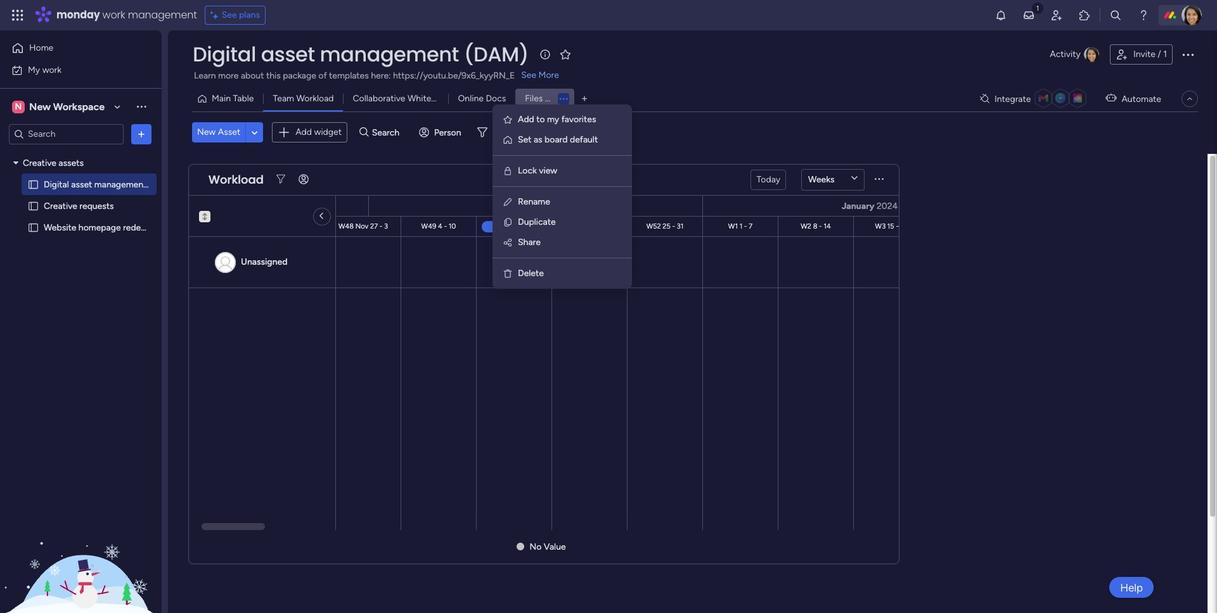 Task type: describe. For each thing, give the bounding box(es) containing it.
add for add widget
[[296, 127, 312, 138]]

duplicate
[[518, 217, 556, 228]]

management inside list box
[[94, 179, 147, 190]]

docs
[[486, 93, 506, 104]]

options image inside "files view" button
[[555, 95, 573, 103]]

w50   11 - 17
[[496, 222, 532, 230]]

home
[[29, 42, 53, 53]]

activity button
[[1045, 44, 1105, 65]]

option inside list box
[[0, 152, 162, 154]]

view
[[539, 165, 557, 176]]

0 vertical spatial asset
[[261, 40, 315, 68]]

0 vertical spatial digital
[[193, 40, 256, 68]]

share
[[518, 237, 541, 248]]

v2 search image
[[360, 126, 369, 140]]

learn
[[194, 70, 216, 81]]

autopilot image
[[1106, 90, 1117, 106]]

whiteboard
[[408, 93, 454, 104]]

13
[[211, 222, 218, 230]]

my work button
[[8, 60, 136, 80]]

public board image for website homepage redesign
[[27, 222, 39, 234]]

person
[[434, 127, 461, 138]]

nov
[[356, 222, 369, 230]]

14
[[824, 222, 831, 230]]

3
[[384, 222, 388, 230]]

collaborative whiteboard online docs
[[353, 93, 506, 104]]

0 horizontal spatial options image
[[135, 128, 148, 140]]

lock
[[518, 165, 537, 176]]

rename image
[[503, 197, 513, 207]]

w49
[[421, 222, 436, 230]]

show board description image
[[538, 48, 553, 61]]

w46   13 - 19
[[194, 222, 231, 230]]

1 image
[[1032, 1, 1044, 15]]

2 - from the left
[[380, 222, 383, 230]]

lock view image
[[503, 166, 513, 176]]

apps image
[[1079, 9, 1091, 22]]

angle down image
[[252, 128, 258, 137]]

11
[[513, 222, 519, 230]]

1 vertical spatial workload
[[209, 172, 264, 188]]

set
[[518, 134, 532, 145]]

1 inside button
[[1164, 49, 1167, 60]]

my work
[[28, 64, 62, 75]]

my
[[28, 64, 40, 75]]

27
[[370, 222, 378, 230]]

december 2023
[[503, 200, 568, 211]]

add to favorites image
[[559, 48, 572, 61]]

monday work management
[[56, 8, 197, 22]]

w52
[[647, 222, 661, 230]]

invite / 1
[[1134, 49, 1167, 60]]

add to my favorites
[[518, 114, 596, 125]]

- for w46   13 - 19
[[219, 222, 222, 230]]

1 vertical spatial management
[[320, 40, 459, 68]]

january
[[842, 200, 875, 211]]

w46
[[194, 222, 209, 230]]

table
[[233, 93, 254, 104]]

workspace options image
[[135, 100, 148, 113]]

https://youtu.be/9x6_kyyrn_e
[[393, 70, 515, 81]]

this
[[266, 70, 281, 81]]

Digital asset management (DAM) field
[[190, 40, 532, 68]]

10
[[449, 222, 456, 230]]

automate
[[1122, 94, 1162, 104]]

caret down image
[[13, 159, 18, 167]]

january 2024
[[842, 200, 898, 211]]

see inside button
[[222, 10, 237, 20]]

delete image
[[503, 269, 513, 279]]

0 vertical spatial digital asset management (dam)
[[193, 40, 529, 68]]

public board image
[[27, 200, 39, 212]]

8
[[813, 222, 818, 230]]

today button
[[751, 170, 786, 190]]

website homepage redesign
[[44, 222, 157, 233]]

15
[[888, 222, 894, 230]]

help image
[[1137, 9, 1150, 22]]

- for w2   8 - 14
[[819, 222, 822, 230]]

- for w49   4 - 10
[[444, 222, 447, 230]]

w48   nov 27 - 3
[[339, 222, 388, 230]]

set as board default image
[[503, 135, 513, 145]]

new asset button
[[192, 123, 245, 143]]

Search in workspace field
[[27, 127, 106, 141]]

w48
[[339, 222, 354, 230]]

21
[[901, 222, 908, 230]]

see inside learn more about this package of templates here: https://youtu.be/9x6_kyyrn_e see more
[[521, 70, 537, 81]]

creative requests
[[44, 201, 114, 211]]

/
[[1158, 49, 1161, 60]]

of
[[318, 70, 327, 81]]

assets
[[59, 158, 84, 168]]

as
[[534, 134, 543, 145]]

new workspace
[[29, 100, 105, 113]]

delete
[[518, 268, 544, 279]]

more dots image
[[875, 175, 884, 185]]

main
[[212, 93, 231, 104]]

w49   4 - 10
[[421, 222, 456, 230]]

asset
[[218, 127, 240, 138]]

w1   1 - 7
[[728, 222, 753, 230]]

home button
[[8, 38, 136, 58]]

workload inside button
[[296, 93, 334, 104]]

unassigned
[[241, 256, 287, 267]]

filter
[[493, 127, 513, 138]]

online
[[458, 93, 484, 104]]

my
[[547, 114, 559, 125]]

w3   15 - 21
[[875, 222, 908, 230]]

about
[[241, 70, 264, 81]]

collaborative whiteboard button
[[343, 89, 454, 109]]



Task type: locate. For each thing, give the bounding box(es) containing it.
1
[[1164, 49, 1167, 60], [740, 222, 743, 230]]

asset up the package
[[261, 40, 315, 68]]

redesign
[[123, 222, 157, 233]]

lottie animation element
[[0, 486, 162, 614]]

person button
[[414, 123, 469, 143]]

- left 21
[[896, 222, 899, 230]]

0 vertical spatial management
[[128, 8, 197, 22]]

learn more about this package of templates here: https://youtu.be/9x6_kyyrn_e see more
[[194, 70, 559, 81]]

new for new workspace
[[29, 100, 51, 113]]

0 vertical spatial workload
[[296, 93, 334, 104]]

(dam) up docs
[[464, 40, 529, 68]]

lock view
[[518, 165, 557, 176]]

public board image for digital asset management (dam)
[[27, 178, 39, 191]]

1 horizontal spatial asset
[[261, 40, 315, 68]]

2 vertical spatial options image
[[135, 128, 148, 140]]

main table
[[212, 93, 254, 104]]

2023
[[548, 200, 568, 211]]

creative for creative assets
[[23, 158, 56, 168]]

work for monday
[[102, 8, 125, 22]]

- for w52   25 - 31
[[672, 222, 675, 230]]

collapse board header image
[[1185, 94, 1195, 104]]

1 horizontal spatial options image
[[555, 95, 573, 103]]

here:
[[371, 70, 391, 81]]

board
[[545, 134, 568, 145]]

more
[[218, 70, 239, 81]]

package
[[283, 70, 316, 81]]

1 - from the left
[[219, 222, 222, 230]]

see left plans
[[222, 10, 237, 20]]

17
[[525, 222, 532, 230]]

workload left 'v2 funnel' image
[[209, 172, 264, 188]]

w50
[[496, 222, 512, 230]]

see left more
[[521, 70, 537, 81]]

notifications image
[[995, 9, 1008, 22]]

1 vertical spatial asset
[[71, 179, 92, 190]]

digital asset management (dam) up requests
[[44, 179, 175, 190]]

0 horizontal spatial digital
[[44, 179, 69, 190]]

0 horizontal spatial workload
[[209, 172, 264, 188]]

public board image
[[27, 178, 39, 191], [27, 222, 39, 234]]

8 - from the left
[[896, 222, 899, 230]]

1 horizontal spatial workload
[[296, 93, 334, 104]]

5 - from the left
[[672, 222, 675, 230]]

1 vertical spatial (dam)
[[149, 179, 175, 190]]

- right the 8
[[819, 222, 822, 230]]

invite
[[1134, 49, 1156, 60]]

add view image
[[582, 94, 587, 104]]

filter button
[[473, 123, 533, 143]]

19
[[224, 222, 231, 230]]

options image right /
[[1181, 47, 1196, 62]]

arrow down image
[[517, 125, 533, 140]]

creative right caret down image
[[23, 158, 56, 168]]

1 vertical spatial creative
[[44, 201, 77, 211]]

activity
[[1050, 49, 1081, 60]]

0 horizontal spatial work
[[42, 64, 62, 75]]

0 vertical spatial options image
[[1181, 47, 1196, 62]]

1 vertical spatial public board image
[[27, 222, 39, 234]]

25
[[663, 222, 671, 230]]

w2   8 - 14
[[801, 222, 831, 230]]

today
[[757, 174, 781, 185]]

1 vertical spatial 1
[[740, 222, 743, 230]]

share image
[[503, 238, 513, 248]]

list box containing creative assets
[[0, 150, 175, 410]]

3 - from the left
[[444, 222, 447, 230]]

0 horizontal spatial asset
[[71, 179, 92, 190]]

workspace image
[[12, 100, 25, 114]]

team workload button
[[263, 89, 343, 109]]

dapulse integrations image
[[980, 94, 990, 104]]

angle right image
[[321, 211, 323, 222]]

monday
[[56, 8, 100, 22]]

add up arrow down image on the left top
[[518, 114, 534, 125]]

0 vertical spatial public board image
[[27, 178, 39, 191]]

invite / 1 button
[[1110, 44, 1173, 65]]

w3
[[875, 222, 886, 230]]

0 vertical spatial 1
[[1164, 49, 1167, 60]]

2024
[[877, 200, 898, 211]]

0 horizontal spatial (dam)
[[149, 179, 175, 190]]

digital inside list box
[[44, 179, 69, 190]]

(dam)
[[464, 40, 529, 68], [149, 179, 175, 190]]

asset up "creative requests"
[[71, 179, 92, 190]]

7 - from the left
[[819, 222, 822, 230]]

0 vertical spatial new
[[29, 100, 51, 113]]

add widget
[[296, 127, 342, 138]]

more
[[539, 70, 559, 81]]

digital asset management (dam) up templates
[[193, 40, 529, 68]]

1 vertical spatial digital asset management (dam)
[[44, 179, 175, 190]]

work
[[102, 8, 125, 22], [42, 64, 62, 75]]

help button
[[1110, 578, 1154, 599]]

options image left add view "icon"
[[555, 95, 573, 103]]

option
[[0, 152, 162, 154]]

(dam) up november
[[149, 179, 175, 190]]

james peterson image
[[1182, 5, 1202, 25]]

1 public board image from the top
[[27, 178, 39, 191]]

creative up website
[[44, 201, 77, 211]]

new inside workspace selection element
[[29, 100, 51, 113]]

- left 7
[[744, 222, 747, 230]]

new
[[29, 100, 51, 113], [197, 127, 216, 138]]

1 horizontal spatial 1
[[1164, 49, 1167, 60]]

0 horizontal spatial add
[[296, 127, 312, 138]]

1 vertical spatial work
[[42, 64, 62, 75]]

digital up more
[[193, 40, 256, 68]]

1 horizontal spatial add
[[518, 114, 534, 125]]

- left 3
[[380, 222, 383, 230]]

1 horizontal spatial digital asset management (dam)
[[193, 40, 529, 68]]

integrate
[[995, 94, 1031, 104]]

- left 31
[[672, 222, 675, 230]]

add to my favorites image
[[503, 115, 513, 125]]

files view button
[[516, 89, 575, 109]]

- for w50   11 - 17
[[521, 222, 524, 230]]

files
[[525, 93, 543, 104]]

v2 collapse down image
[[199, 211, 211, 219]]

4
[[438, 222, 442, 230]]

november
[[174, 200, 217, 211]]

creative assets
[[23, 158, 84, 168]]

0 vertical spatial see
[[222, 10, 237, 20]]

1 vertical spatial add
[[296, 127, 312, 138]]

see plans
[[222, 10, 260, 20]]

new left "asset"
[[197, 127, 216, 138]]

- right 13
[[219, 222, 222, 230]]

work right my
[[42, 64, 62, 75]]

new asset
[[197, 127, 240, 138]]

options image down workspace options image on the top left of the page
[[135, 128, 148, 140]]

add for add to my favorites
[[518, 114, 534, 125]]

- for w1   1 - 7
[[744, 222, 747, 230]]

online docs button
[[449, 89, 516, 109]]

2 public board image from the top
[[27, 222, 39, 234]]

widget
[[314, 127, 342, 138]]

1 horizontal spatial work
[[102, 8, 125, 22]]

4 - from the left
[[521, 222, 524, 230]]

workload down of
[[296, 93, 334, 104]]

- right "11"
[[521, 222, 524, 230]]

2 horizontal spatial options image
[[1181, 47, 1196, 62]]

options image
[[1181, 47, 1196, 62], [555, 95, 573, 103], [135, 128, 148, 140]]

invite members image
[[1051, 9, 1063, 22]]

(dam) inside list box
[[149, 179, 175, 190]]

digital
[[193, 40, 256, 68], [44, 179, 69, 190]]

digital down creative assets
[[44, 179, 69, 190]]

add inside popup button
[[296, 127, 312, 138]]

view
[[545, 93, 565, 104]]

weeks
[[808, 174, 835, 185]]

0 vertical spatial (dam)
[[464, 40, 529, 68]]

1 vertical spatial new
[[197, 127, 216, 138]]

- right 4
[[444, 222, 447, 230]]

0 horizontal spatial digital asset management (dam)
[[44, 179, 175, 190]]

1 vertical spatial see
[[521, 70, 537, 81]]

0 horizontal spatial 1
[[740, 222, 743, 230]]

new inside button
[[197, 127, 216, 138]]

default
[[570, 134, 598, 145]]

main table button
[[192, 89, 263, 109]]

team
[[273, 93, 294, 104]]

requests
[[79, 201, 114, 211]]

w1
[[728, 222, 738, 230]]

select product image
[[11, 9, 24, 22]]

1 horizontal spatial see
[[521, 70, 537, 81]]

work inside 'my work' button
[[42, 64, 62, 75]]

0 vertical spatial work
[[102, 8, 125, 22]]

no
[[530, 542, 542, 553]]

0 vertical spatial creative
[[23, 158, 56, 168]]

see plans button
[[205, 6, 266, 25]]

add widget button
[[272, 122, 347, 143]]

menu
[[493, 105, 632, 289]]

- for w3   15 - 21
[[896, 222, 899, 230]]

inbox image
[[1023, 9, 1035, 22]]

public board image down public board icon
[[27, 222, 39, 234]]

collaborative
[[353, 93, 405, 104]]

public board image up public board icon
[[27, 178, 39, 191]]

0 horizontal spatial see
[[222, 10, 237, 20]]

homepage
[[79, 222, 121, 233]]

2 vertical spatial management
[[94, 179, 147, 190]]

1 horizontal spatial (dam)
[[464, 40, 529, 68]]

files view
[[525, 93, 565, 104]]

0 horizontal spatial new
[[29, 100, 51, 113]]

w52   25 - 31
[[647, 222, 684, 230]]

n
[[15, 101, 22, 112]]

search everything image
[[1110, 9, 1122, 22]]

see more link
[[520, 69, 560, 82]]

workspace
[[53, 100, 105, 113]]

asset inside list box
[[71, 179, 92, 190]]

1 right /
[[1164, 49, 1167, 60]]

digital asset management (dam)
[[193, 40, 529, 68], [44, 179, 175, 190]]

list box
[[0, 150, 175, 410]]

1 horizontal spatial digital
[[193, 40, 256, 68]]

new right "n"
[[29, 100, 51, 113]]

1 vertical spatial digital
[[44, 179, 69, 190]]

value
[[544, 542, 566, 553]]

lottie animation image
[[0, 486, 162, 614]]

workspace selection element
[[12, 99, 107, 114]]

6 - from the left
[[744, 222, 747, 230]]

31
[[677, 222, 684, 230]]

add inside menu
[[518, 114, 534, 125]]

7
[[749, 222, 753, 230]]

creative for creative requests
[[44, 201, 77, 211]]

work right monday on the left top
[[102, 8, 125, 22]]

team workload
[[273, 93, 334, 104]]

-
[[219, 222, 222, 230], [380, 222, 383, 230], [444, 222, 447, 230], [521, 222, 524, 230], [672, 222, 675, 230], [744, 222, 747, 230], [819, 222, 822, 230], [896, 222, 899, 230]]

work for my
[[42, 64, 62, 75]]

v2 collapse up image
[[199, 211, 211, 219]]

1 vertical spatial options image
[[555, 95, 573, 103]]

to
[[537, 114, 545, 125]]

Search field
[[369, 124, 407, 142]]

rename
[[518, 197, 550, 207]]

new for new asset
[[197, 127, 216, 138]]

duplicate image
[[503, 217, 513, 228]]

1 right w1
[[740, 222, 743, 230]]

menu containing add to my favorites
[[493, 105, 632, 289]]

add left widget
[[296, 127, 312, 138]]

v2 funnel image
[[277, 175, 285, 184]]

1 horizontal spatial new
[[197, 127, 216, 138]]

0 vertical spatial add
[[518, 114, 534, 125]]



Task type: vqa. For each thing, say whether or not it's contained in the screenshot.
Add to the bottom
yes



